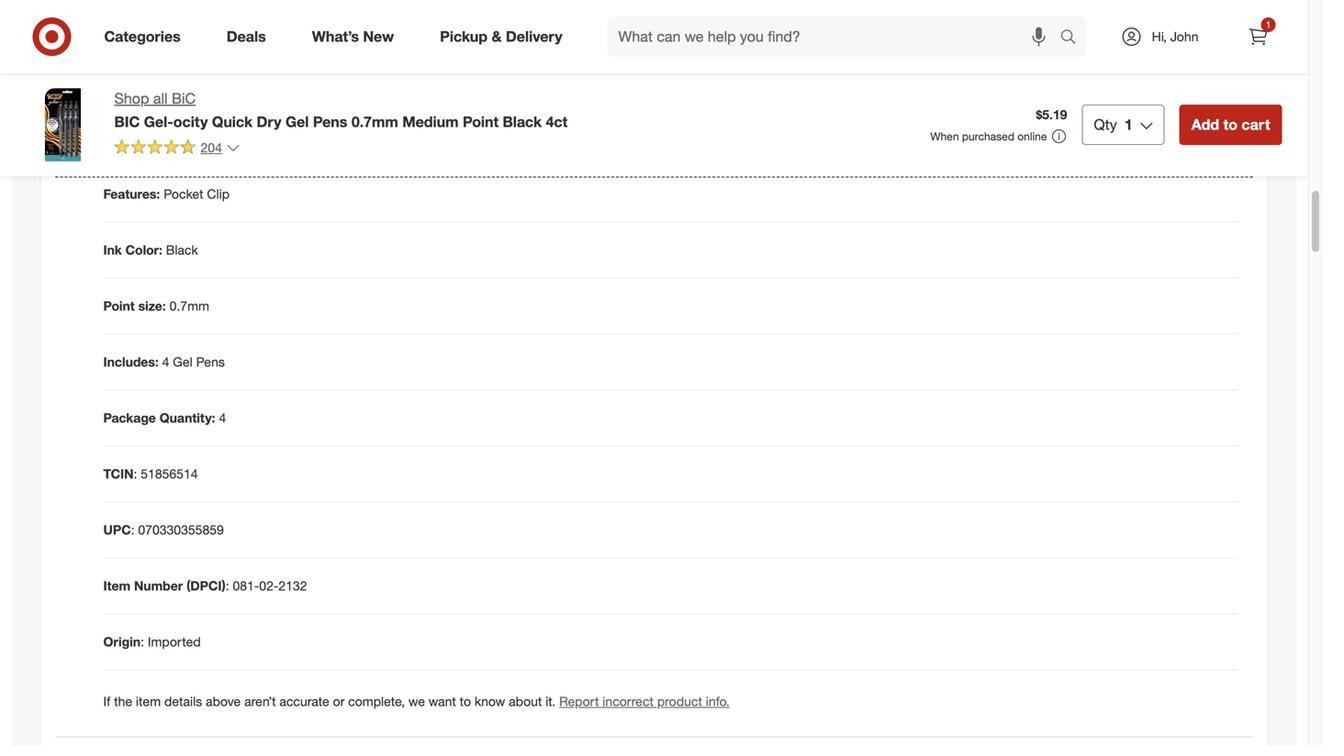 Task type: locate. For each thing, give the bounding box(es) containing it.
4 for gel
[[162, 354, 169, 370]]

0 vertical spatial 1
[[1266, 19, 1271, 30]]

point right medium
[[463, 113, 499, 131]]

to right 'add'
[[1224, 116, 1238, 134]]

qty
[[1094, 116, 1118, 134]]

complete,
[[348, 694, 405, 710]]

bic down pen
[[184, 57, 206, 73]]

2 vertical spatial black
[[166, 242, 198, 258]]

(dpci)
[[187, 578, 226, 594]]

2132
[[279, 578, 307, 594]]

0 horizontal spatial 1
[[1125, 116, 1133, 134]]

point inside shop all bic bic gel-ocity quick dry gel pens 0.7mm medium point black 4ct
[[463, 113, 499, 131]]

specifications button
[[56, 119, 1253, 178]]

gel right includes: on the left
[[173, 354, 193, 370]]

what's new link
[[296, 17, 417, 57]]

1 horizontal spatial 4
[[174, 57, 181, 73]]

clip
[[207, 186, 230, 202]]

pocket
[[164, 186, 203, 202]]

bic down the shop
[[114, 113, 140, 131]]

204
[[201, 139, 222, 156]]

1 horizontal spatial 0.7mm
[[352, 113, 398, 131]]

point
[[294, 31, 323, 47]]

1 horizontal spatial point
[[463, 113, 499, 131]]

shop all bic bic gel-ocity quick dry gel pens 0.7mm medium point black 4ct
[[114, 90, 568, 131]]

0 vertical spatial point
[[463, 113, 499, 131]]

to
[[1224, 116, 1238, 134], [460, 694, 471, 710]]

we
[[409, 694, 425, 710]]

categories
[[104, 28, 181, 46]]

0 vertical spatial to
[[1224, 116, 1238, 134]]

gel down point
[[279, 57, 299, 73]]

0 horizontal spatial point
[[103, 298, 135, 314]]

: left 51856514
[[134, 466, 137, 482]]

1 vertical spatial gel
[[286, 113, 309, 131]]

gel inside shop all bic bic gel-ocity quick dry gel pens 0.7mm medium point black 4ct
[[286, 113, 309, 131]]

includes:
[[103, 354, 159, 370]]

pens left in
[[302, 57, 331, 73]]

features:
[[103, 186, 160, 202]]

4 for bic
[[174, 57, 181, 73]]

: left 081- at left bottom
[[226, 578, 229, 594]]

package
[[103, 410, 156, 426]]

report
[[559, 694, 599, 710]]

0 horizontal spatial 4
[[162, 354, 169, 370]]

0.7mm left medium
[[352, 113, 398, 131]]

1 vertical spatial 1
[[1125, 116, 1133, 134]]

pens down in
[[313, 113, 348, 131]]

point size: 0.7mm
[[103, 298, 209, 314]]

1 vertical spatial 4
[[162, 354, 169, 370]]

1 vertical spatial point
[[103, 298, 135, 314]]

1 right 'john'
[[1266, 19, 1271, 30]]

0 horizontal spatial black
[[166, 242, 198, 258]]

shop
[[114, 90, 149, 107]]

0 horizontal spatial 0.7mm
[[170, 298, 209, 314]]

product
[[657, 694, 703, 710]]

0.7mm inside shop all bic bic gel-ocity quick dry gel pens 0.7mm medium point black 4ct
[[352, 113, 398, 131]]

add to cart button
[[1180, 105, 1283, 145]]

pens
[[302, 57, 331, 73], [313, 113, 348, 131], [196, 354, 225, 370]]

: for imported
[[141, 634, 144, 650]]

1 vertical spatial black
[[503, 113, 542, 131]]

quick
[[212, 113, 253, 131]]

black
[[348, 57, 380, 73], [503, 113, 542, 131], [166, 242, 198, 258]]

&
[[492, 28, 502, 46]]

report incorrect product info. button
[[559, 693, 730, 711]]

color:
[[126, 242, 162, 258]]

john
[[1171, 28, 1199, 45]]

: left imported
[[141, 634, 144, 650]]

includes 4 bic retractable gel pens in black ink
[[122, 57, 401, 73]]

1 vertical spatial pens
[[313, 113, 348, 131]]

gel-
[[144, 113, 173, 131]]

4 down pen
[[174, 57, 181, 73]]

features: pocket clip
[[103, 186, 230, 202]]

: for 51856514
[[134, 466, 137, 482]]

2 horizontal spatial black
[[503, 113, 542, 131]]

origin : imported
[[103, 634, 201, 650]]

package quantity: 4
[[103, 410, 226, 426]]

pens inside shop all bic bic gel-ocity quick dry gel pens 0.7mm medium point black 4ct
[[313, 113, 348, 131]]

search
[[1052, 29, 1096, 47]]

number
[[134, 578, 183, 594]]

point left size:
[[103, 298, 135, 314]]

1 horizontal spatial 1
[[1266, 19, 1271, 30]]

2 vertical spatial bic
[[114, 113, 140, 131]]

if the item details above aren't accurate or complete, we want to know about it. report incorrect product info.
[[103, 694, 730, 710]]

or
[[333, 694, 345, 710]]

point
[[463, 113, 499, 131], [103, 298, 135, 314]]

1 horizontal spatial black
[[348, 57, 380, 73]]

0 vertical spatial black
[[348, 57, 380, 73]]

:
[[134, 466, 137, 482], [131, 522, 135, 538], [226, 578, 229, 594], [141, 634, 144, 650]]

: left "070330355859"
[[131, 522, 135, 538]]

pens up quantity:
[[196, 354, 225, 370]]

070330355859
[[138, 522, 224, 538]]

what's new
[[312, 28, 394, 46]]

1 vertical spatial to
[[460, 694, 471, 710]]

0 vertical spatial 0.7mm
[[352, 113, 398, 131]]

bic
[[172, 90, 196, 107]]

bold,
[[441, 31, 469, 47]]

0.7mm right size:
[[170, 298, 209, 314]]

02-
[[259, 578, 279, 594]]

gel
[[279, 57, 299, 73], [286, 113, 309, 131], [173, 354, 193, 370]]

black left 4ct
[[503, 113, 542, 131]]

1 horizontal spatial to
[[1224, 116, 1238, 134]]

ink
[[384, 57, 401, 73]]

ocity
[[173, 113, 208, 131]]

2 horizontal spatial 4
[[219, 410, 226, 426]]

4 right quantity:
[[219, 410, 226, 426]]

when purchased online
[[931, 130, 1047, 143]]

if
[[103, 694, 110, 710]]

4 right includes: on the left
[[162, 354, 169, 370]]

item number (dpci) : 081-02-2132
[[103, 578, 307, 594]]

$5.19
[[1036, 107, 1068, 123]]

black right color:
[[166, 242, 198, 258]]

0 vertical spatial 4
[[174, 57, 181, 73]]

purchased
[[962, 130, 1015, 143]]

gel right dry
[[286, 113, 309, 131]]

to right want
[[460, 694, 471, 710]]

2 vertical spatial 4
[[219, 410, 226, 426]]

4
[[174, 57, 181, 73], [162, 354, 169, 370], [219, 410, 226, 426]]

tcin
[[103, 466, 134, 482]]

1 right qty
[[1125, 116, 1133, 134]]

0.7mm
[[352, 113, 398, 131], [170, 298, 209, 314]]

081-
[[233, 578, 259, 594]]

black right in
[[348, 57, 380, 73]]

details
[[164, 694, 202, 710]]

bic left gel
[[122, 31, 143, 47]]

add to cart
[[1192, 116, 1271, 134]]

ink color: black
[[103, 242, 198, 258]]



Task type: describe. For each thing, give the bounding box(es) containing it.
(0.7mm)
[[345, 31, 391, 47]]

upc : 070330355859
[[103, 522, 224, 538]]

0 vertical spatial gel
[[279, 57, 299, 73]]

new
[[363, 28, 394, 46]]

1 vertical spatial 0.7mm
[[170, 298, 209, 314]]

4ct
[[546, 113, 568, 131]]

hi,
[[1152, 28, 1167, 45]]

pickup & delivery link
[[424, 17, 586, 57]]

know
[[475, 694, 505, 710]]

size:
[[138, 298, 166, 314]]

204 link
[[114, 139, 241, 160]]

gel
[[147, 31, 164, 47]]

tcin : 51856514
[[103, 466, 198, 482]]

2 vertical spatial pens
[[196, 354, 225, 370]]

origin
[[103, 634, 141, 650]]

medium
[[403, 113, 459, 131]]

image of bic gel-ocity quick dry gel pens 0.7mm medium point black 4ct image
[[26, 88, 100, 162]]

pickup
[[440, 28, 488, 46]]

it.
[[546, 694, 556, 710]]

above
[[206, 694, 241, 710]]

item
[[136, 694, 161, 710]]

1 vertical spatial bic
[[184, 57, 206, 73]]

deals
[[227, 28, 266, 46]]

all
[[153, 90, 168, 107]]

item
[[103, 578, 131, 594]]

accurate
[[280, 694, 329, 710]]

features
[[193, 31, 240, 47]]

medium
[[243, 31, 290, 47]]

precise
[[473, 31, 515, 47]]

aren't
[[244, 694, 276, 710]]

black inside shop all bic bic gel-ocity quick dry gel pens 0.7mm medium point black 4ct
[[503, 113, 542, 131]]

1 link
[[1239, 17, 1279, 57]]

pen
[[168, 31, 190, 47]]

the
[[114, 694, 132, 710]]

add
[[1192, 116, 1220, 134]]

info.
[[706, 694, 730, 710]]

includes
[[122, 57, 170, 73]]

1 inside 1 link
[[1266, 19, 1271, 30]]

2 vertical spatial gel
[[173, 354, 193, 370]]

creates
[[395, 31, 437, 47]]

to inside button
[[1224, 116, 1238, 134]]

in
[[335, 57, 345, 73]]

ink
[[103, 242, 122, 258]]

bic gel pen features medium point tip (0.7mm) creates bold, precise lines
[[122, 31, 545, 47]]

upc
[[103, 522, 131, 538]]

qty 1
[[1094, 116, 1133, 134]]

cart
[[1242, 116, 1271, 134]]

categories link
[[89, 17, 204, 57]]

specifications
[[103, 138, 221, 159]]

51856514
[[141, 466, 198, 482]]

online
[[1018, 130, 1047, 143]]

about
[[509, 694, 542, 710]]

includes: 4 gel pens
[[103, 354, 225, 370]]

search button
[[1052, 17, 1096, 61]]

retractable
[[209, 57, 276, 73]]

lines
[[519, 31, 545, 47]]

0 vertical spatial pens
[[302, 57, 331, 73]]

: for 070330355859
[[131, 522, 135, 538]]

bic inside shop all bic bic gel-ocity quick dry gel pens 0.7mm medium point black 4ct
[[114, 113, 140, 131]]

pickup & delivery
[[440, 28, 563, 46]]

deals link
[[211, 17, 289, 57]]

imported
[[148, 634, 201, 650]]

dry
[[257, 113, 282, 131]]

hi, john
[[1152, 28, 1199, 45]]

incorrect
[[603, 694, 654, 710]]

delivery
[[506, 28, 563, 46]]

tip
[[326, 31, 341, 47]]

0 vertical spatial bic
[[122, 31, 143, 47]]

when
[[931, 130, 959, 143]]

What can we help you find? suggestions appear below search field
[[608, 17, 1065, 57]]

what's
[[312, 28, 359, 46]]

quantity:
[[160, 410, 215, 426]]

0 horizontal spatial to
[[460, 694, 471, 710]]



Task type: vqa. For each thing, say whether or not it's contained in the screenshot.
$10.00
no



